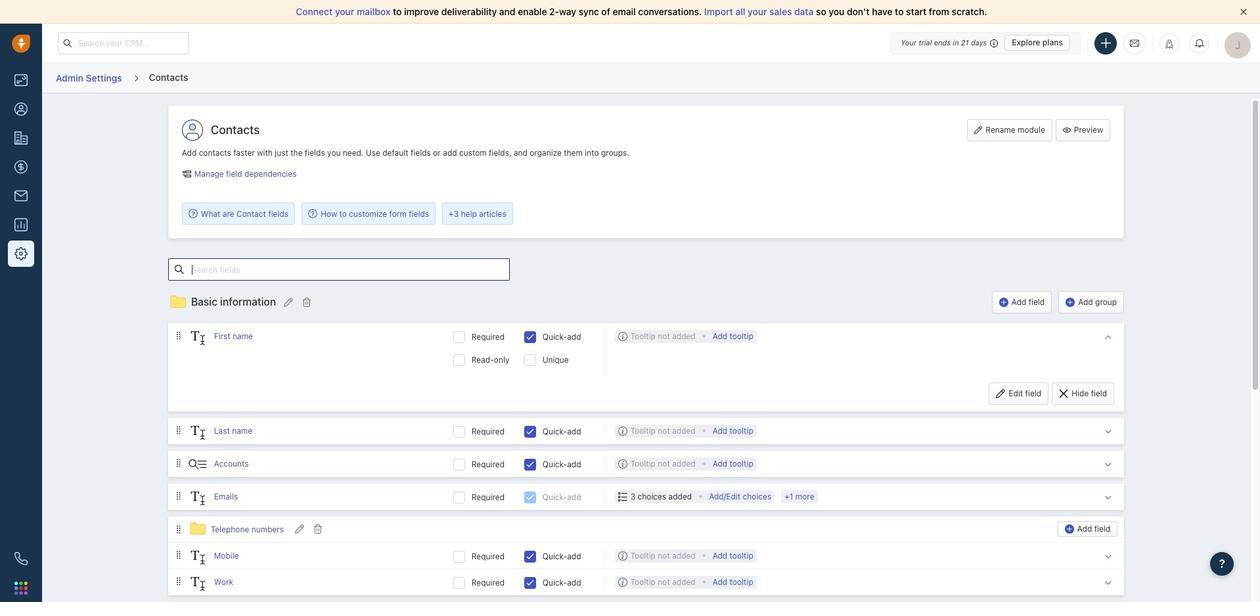 Task type: vqa. For each thing, say whether or not it's contained in the screenshot.
don't
yes



Task type: describe. For each thing, give the bounding box(es) containing it.
not for last name
[[658, 426, 670, 436]]

quick- for mobile
[[543, 552, 568, 561]]

required for mobile
[[472, 552, 505, 561]]

don't
[[847, 6, 870, 17]]

all
[[736, 6, 746, 17]]

required for emails
[[472, 492, 505, 502]]

form text image for first
[[188, 328, 208, 348]]

organize
[[530, 148, 562, 158]]

choices for add/edit
[[743, 492, 772, 502]]

sync
[[579, 6, 599, 17]]

contacts
[[199, 148, 231, 158]]

more
[[796, 492, 815, 502]]

edit field button
[[990, 383, 1049, 405]]

quick-add for emails
[[543, 492, 582, 502]]

field for the bottommost add field button
[[1095, 524, 1111, 534]]

tooltip for last name
[[631, 426, 656, 436]]

ui drag handle image for telephone numbers
[[175, 524, 183, 534]]

phone image
[[14, 552, 28, 565]]

faster
[[233, 148, 255, 158]]

of
[[602, 6, 611, 17]]

rename module button
[[968, 119, 1053, 141]]

quick- for work
[[543, 578, 568, 588]]

not for accounts
[[658, 459, 670, 469]]

add for mobile
[[568, 552, 582, 561]]

numbers
[[252, 524, 284, 534]]

field for the topmost add field button
[[1029, 297, 1045, 307]]

0 vertical spatial and
[[500, 6, 516, 17]]

your
[[901, 38, 917, 47]]

add tooltip for work
[[713, 577, 754, 587]]

ui drag handle image for accounts
[[175, 458, 183, 468]]

only
[[494, 355, 510, 365]]

conversations.
[[639, 6, 702, 17]]

3 choices added
[[631, 492, 692, 502]]

send email image
[[1131, 37, 1140, 49]]

+3
[[449, 209, 459, 219]]

connect your mailbox link
[[296, 6, 393, 17]]

groups.
[[602, 148, 630, 158]]

import all your sales data link
[[705, 6, 817, 17]]

fields left or
[[411, 148, 431, 158]]

the
[[291, 148, 303, 158]]

information
[[220, 296, 276, 308]]

connect
[[296, 6, 333, 17]]

add/edit choices
[[709, 492, 772, 502]]

1 vertical spatial contacts
[[211, 123, 260, 137]]

add tooltip link for last name
[[713, 425, 754, 438]]

form auto_complete image
[[188, 454, 208, 474]]

telephone
[[211, 524, 249, 534]]

plans
[[1043, 37, 1064, 47]]

quick-add for last name
[[543, 427, 582, 436]]

fields right the
[[305, 148, 325, 158]]

add tooltip link for work
[[713, 576, 754, 589]]

sales
[[770, 6, 792, 17]]

added for emails
[[669, 492, 692, 502]]

admin
[[56, 72, 83, 83]]

3
[[631, 492, 636, 502]]

preview button
[[1056, 119, 1111, 141]]

data
[[795, 6, 814, 17]]

in
[[953, 38, 960, 47]]

hide field button
[[1053, 383, 1115, 405]]

read-
[[472, 355, 494, 365]]

deliverability
[[442, 6, 497, 17]]

last
[[214, 426, 230, 436]]

accounts link
[[214, 459, 249, 469]]

quick-add for first name
[[543, 332, 582, 342]]

form text image for work
[[188, 574, 208, 594]]

mobile link
[[214, 551, 239, 561]]

field for 'hide field' button
[[1092, 388, 1108, 398]]

improve
[[404, 6, 439, 17]]

form text image for mobile
[[188, 548, 208, 567]]

add for last name
[[568, 427, 582, 436]]

1 vertical spatial add field button
[[1058, 522, 1118, 537]]

tooltip for first name
[[730, 331, 754, 341]]

are
[[223, 209, 235, 219]]

first name link
[[214, 331, 253, 341]]

not for work
[[658, 577, 670, 587]]

use
[[366, 148, 381, 158]]

add for work
[[568, 578, 582, 588]]

custom
[[460, 148, 487, 158]]

+1 more
[[785, 492, 815, 502]]

hide
[[1072, 388, 1090, 398]]

settings
[[86, 72, 122, 83]]

last name
[[214, 426, 253, 436]]

manage
[[194, 169, 224, 179]]

tooltip not added for accounts
[[631, 459, 696, 469]]

tooltip for accounts
[[631, 459, 656, 469]]

quick-add for accounts
[[543, 459, 582, 469]]

add tooltip link for accounts
[[713, 457, 754, 471]]

phone element
[[8, 546, 34, 572]]

1 vertical spatial and
[[514, 148, 528, 158]]

so
[[817, 6, 827, 17]]

0 horizontal spatial you
[[327, 148, 341, 158]]

add field for the bottommost add field button
[[1078, 524, 1111, 534]]

with
[[257, 148, 273, 158]]

dependencies
[[245, 169, 297, 179]]

days
[[972, 38, 988, 47]]

first
[[214, 331, 231, 341]]

what are contact fields link
[[189, 208, 289, 219]]

add tooltip link for mobile
[[713, 550, 754, 563]]

Search your CRM... text field
[[58, 32, 189, 54]]

rename
[[986, 125, 1016, 135]]

fields right contact
[[268, 209, 289, 219]]

2 your from the left
[[748, 6, 768, 17]]

customize
[[349, 209, 387, 219]]

scratch.
[[952, 6, 988, 17]]

explore plans link
[[1005, 35, 1071, 51]]

tooltip not added for mobile
[[631, 551, 696, 561]]

0 vertical spatial contacts
[[149, 72, 188, 83]]

add/edit
[[709, 492, 741, 502]]

work link
[[214, 577, 233, 587]]

not for first name
[[658, 331, 670, 341]]

group
[[1096, 297, 1118, 307]]

required for last name
[[472, 427, 505, 436]]

telephone numbers
[[211, 524, 284, 534]]



Task type: locate. For each thing, give the bounding box(es) containing it.
+3 help articles link
[[449, 208, 507, 219]]

1 horizontal spatial add field button
[[1058, 522, 1118, 537]]

choices for 3
[[638, 492, 667, 502]]

1 vertical spatial add field
[[1078, 524, 1111, 534]]

emails
[[214, 492, 238, 502]]

not
[[658, 331, 670, 341], [658, 426, 670, 436], [658, 459, 670, 469], [658, 551, 670, 561], [658, 577, 670, 587]]

+1
[[785, 492, 794, 502]]

to left start at the top right of the page
[[896, 6, 904, 17]]

Search fields text field
[[168, 259, 510, 281]]

add tooltip for last name
[[713, 426, 754, 436]]

1 vertical spatial ui drag handle image
[[175, 458, 183, 468]]

what's new image
[[1166, 39, 1175, 48]]

0 vertical spatial name
[[233, 331, 253, 341]]

mobile
[[214, 551, 239, 561]]

name for last name
[[232, 426, 253, 436]]

0 horizontal spatial your
[[335, 6, 355, 17]]

add
[[182, 148, 197, 158], [1012, 297, 1027, 307], [1079, 297, 1094, 307], [713, 331, 728, 341], [713, 426, 728, 436], [713, 459, 728, 469], [1078, 524, 1093, 534], [713, 551, 728, 561], [713, 577, 728, 587]]

quick- for last name
[[543, 427, 568, 436]]

add group button
[[1059, 291, 1125, 314]]

ui drag handle image left emails
[[175, 491, 183, 501]]

2 form text image from the top
[[188, 423, 208, 442]]

telephone numbers link
[[211, 524, 284, 535]]

name
[[233, 331, 253, 341], [232, 426, 253, 436]]

form text image left first
[[188, 328, 208, 348]]

2 choices from the left
[[743, 492, 772, 502]]

manage field dependencies
[[194, 169, 297, 179]]

6 quick- from the top
[[543, 578, 568, 588]]

quick-add
[[543, 332, 582, 342], [543, 427, 582, 436], [543, 459, 582, 469], [543, 492, 582, 502], [543, 552, 582, 561], [543, 578, 582, 588]]

articles
[[479, 209, 507, 219]]

1 vertical spatial you
[[327, 148, 341, 158]]

2 quick-add from the top
[[543, 427, 582, 436]]

form text image for last
[[188, 423, 208, 442]]

1 vertical spatial name
[[232, 426, 253, 436]]

tooltip for first name
[[631, 331, 656, 341]]

tooltip for work
[[730, 577, 754, 587]]

1 vertical spatial form text image
[[188, 574, 208, 594]]

tooltip for mobile
[[730, 551, 754, 561]]

fields,
[[489, 148, 512, 158]]

fields inside 'link'
[[409, 209, 429, 219]]

3 ui drag handle image from the top
[[175, 491, 183, 501]]

form text image left mobile
[[188, 548, 208, 567]]

1 horizontal spatial contacts
[[211, 123, 260, 137]]

choices
[[638, 492, 667, 502], [743, 492, 772, 502]]

manage field dependencies link
[[182, 168, 303, 180]]

1 horizontal spatial to
[[393, 6, 402, 17]]

1 choices from the left
[[638, 492, 667, 502]]

add field for the topmost add field button
[[1012, 297, 1045, 307]]

ui drag handle image left work
[[175, 576, 183, 586]]

help
[[461, 209, 477, 219]]

4 add tooltip link from the top
[[713, 550, 754, 563]]

3 tooltip from the top
[[631, 459, 656, 469]]

add tooltip for mobile
[[713, 551, 754, 561]]

3 not from the top
[[658, 459, 670, 469]]

contacts
[[149, 72, 188, 83], [211, 123, 260, 137]]

5 add tooltip link from the top
[[713, 576, 754, 589]]

4 add tooltip from the top
[[713, 551, 754, 561]]

add for first name
[[568, 332, 582, 342]]

0 horizontal spatial contacts
[[149, 72, 188, 83]]

quick- for first name
[[543, 332, 568, 342]]

5 tooltip not added from the top
[[631, 577, 696, 587]]

explore plans
[[1013, 37, 1064, 47]]

basic information
[[191, 296, 276, 308]]

basic
[[191, 296, 218, 308]]

form text image
[[188, 548, 208, 567], [188, 574, 208, 594]]

add inside "button"
[[1079, 297, 1094, 307]]

ui drag handle image for mobile
[[175, 550, 183, 560]]

tooltip not added for first name
[[631, 331, 696, 341]]

1 horizontal spatial your
[[748, 6, 768, 17]]

to inside 'link'
[[340, 209, 347, 219]]

3 tooltip not added from the top
[[631, 459, 696, 469]]

form text image left "emails" link
[[188, 488, 208, 508]]

1 horizontal spatial you
[[829, 6, 845, 17]]

5 add tooltip from the top
[[713, 577, 754, 587]]

1 ui drag handle image from the top
[[175, 331, 183, 340]]

rename module
[[986, 125, 1046, 135]]

field inside button
[[1026, 388, 1042, 398]]

contact
[[237, 209, 266, 219]]

2 not from the top
[[658, 426, 670, 436]]

form
[[390, 209, 407, 219]]

contacts down the search your crm... text box
[[149, 72, 188, 83]]

add group
[[1079, 297, 1118, 307]]

0 vertical spatial form text image
[[188, 328, 208, 348]]

quick-add for mobile
[[543, 552, 582, 561]]

4 required from the top
[[472, 492, 505, 502]]

1 horizontal spatial choices
[[743, 492, 772, 502]]

0 vertical spatial add field
[[1012, 297, 1045, 307]]

0 horizontal spatial add field
[[1012, 297, 1045, 307]]

1 required from the top
[[472, 332, 505, 342]]

5 quick- from the top
[[543, 552, 568, 561]]

3 add tooltip link from the top
[[713, 457, 754, 471]]

1 quick- from the top
[[543, 332, 568, 342]]

tooltip not added for work
[[631, 577, 696, 587]]

how to customize form fields link
[[308, 208, 429, 219]]

2 quick- from the top
[[543, 427, 568, 436]]

admin settings
[[56, 72, 122, 83]]

1 add tooltip from the top
[[713, 331, 754, 341]]

choices right "3"
[[638, 492, 667, 502]]

5 tooltip from the top
[[730, 577, 754, 587]]

3 quick-add from the top
[[543, 459, 582, 469]]

add for emails
[[568, 492, 582, 502]]

contacts up the faster
[[211, 123, 260, 137]]

4 tooltip not added from the top
[[631, 551, 696, 561]]

add for accounts
[[568, 459, 582, 469]]

0 horizontal spatial add field button
[[993, 291, 1053, 314]]

emails link
[[214, 492, 238, 502]]

default
[[383, 148, 409, 158]]

2 add tooltip from the top
[[713, 426, 754, 436]]

ui drag handle image
[[175, 331, 183, 340], [175, 524, 183, 534], [175, 550, 183, 560], [175, 576, 183, 586]]

4 quick-add from the top
[[543, 492, 582, 502]]

2 required from the top
[[472, 427, 505, 436]]

name right last
[[232, 426, 253, 436]]

2 ui drag handle image from the top
[[175, 458, 183, 468]]

+3 help articles
[[449, 209, 507, 219]]

tooltip for work
[[631, 577, 656, 587]]

0 vertical spatial form text image
[[188, 548, 208, 567]]

admin settings link
[[55, 68, 123, 88]]

3 add tooltip from the top
[[713, 459, 754, 469]]

or
[[433, 148, 441, 158]]

ui drag handle image left last
[[175, 425, 183, 435]]

close image
[[1241, 9, 1248, 15]]

way
[[559, 6, 577, 17]]

2 vertical spatial ui drag handle image
[[175, 491, 183, 501]]

module
[[1018, 125, 1046, 135]]

name for first name
[[233, 331, 253, 341]]

4 tooltip from the top
[[730, 551, 754, 561]]

form text image left last
[[188, 423, 208, 442]]

ui drag handle image for emails
[[175, 491, 183, 501]]

from
[[930, 6, 950, 17]]

ui drag handle image for work
[[175, 576, 183, 586]]

2 horizontal spatial to
[[896, 6, 904, 17]]

1 your from the left
[[335, 6, 355, 17]]

21
[[962, 38, 970, 47]]

0 vertical spatial add field button
[[993, 291, 1053, 314]]

1 tooltip not added from the top
[[631, 331, 696, 341]]

added for first name
[[673, 331, 696, 341]]

tooltip
[[730, 331, 754, 341], [730, 426, 754, 436], [730, 459, 754, 469], [730, 551, 754, 561], [730, 577, 754, 587]]

1 ui drag handle image from the top
[[175, 425, 183, 435]]

tooltip
[[631, 331, 656, 341], [631, 426, 656, 436], [631, 459, 656, 469], [631, 551, 656, 561], [631, 577, 656, 587]]

2 tooltip from the top
[[730, 426, 754, 436]]

add tooltip for accounts
[[713, 459, 754, 469]]

to right how
[[340, 209, 347, 219]]

tooltip for last name
[[730, 426, 754, 436]]

2 vertical spatial form text image
[[188, 488, 208, 508]]

freshworks switcher image
[[14, 582, 28, 595]]

added for accounts
[[673, 459, 696, 469]]

required for accounts
[[472, 459, 505, 469]]

tooltip for accounts
[[730, 459, 754, 469]]

what are contact fields
[[201, 209, 289, 219]]

to right mailbox
[[393, 6, 402, 17]]

required for work
[[472, 578, 505, 588]]

1 vertical spatial form text image
[[188, 423, 208, 442]]

6 quick-add from the top
[[543, 578, 582, 588]]

1 tooltip from the top
[[631, 331, 656, 341]]

0 vertical spatial you
[[829, 6, 845, 17]]

5 required from the top
[[472, 552, 505, 561]]

2 tooltip not added from the top
[[631, 426, 696, 436]]

field for the edit field button
[[1026, 388, 1042, 398]]

tooltip not added for last name
[[631, 426, 696, 436]]

add tooltip link for first name
[[713, 330, 754, 343]]

5 not from the top
[[658, 577, 670, 587]]

form text image left work link
[[188, 574, 208, 594]]

1 not from the top
[[658, 331, 670, 341]]

preview
[[1075, 125, 1104, 135]]

1 add tooltip link from the top
[[713, 330, 754, 343]]

tooltip not added
[[631, 331, 696, 341], [631, 426, 696, 436], [631, 459, 696, 469], [631, 551, 696, 561], [631, 577, 696, 587]]

3 ui drag handle image from the top
[[175, 550, 183, 560]]

your trial ends in 21 days
[[901, 38, 988, 47]]

5 quick-add from the top
[[543, 552, 582, 561]]

mailbox
[[357, 6, 391, 17]]

need.
[[343, 148, 364, 158]]

how
[[321, 209, 337, 219]]

ui drag handle image left form auto_complete image
[[175, 458, 183, 468]]

accounts
[[214, 459, 249, 469]]

to
[[393, 6, 402, 17], [896, 6, 904, 17], [340, 209, 347, 219]]

unique
[[543, 355, 569, 365]]

you right 'so' at the right of page
[[829, 6, 845, 17]]

how to customize form fields
[[321, 209, 429, 219]]

first name
[[214, 331, 253, 341]]

you
[[829, 6, 845, 17], [327, 148, 341, 158]]

2-
[[550, 6, 559, 17]]

0 horizontal spatial to
[[340, 209, 347, 219]]

required for first name
[[472, 332, 505, 342]]

work
[[214, 577, 233, 587]]

last name link
[[214, 426, 253, 436]]

+3 help articles button
[[443, 203, 513, 225]]

3 tooltip from the top
[[730, 459, 754, 469]]

added for mobile
[[673, 551, 696, 561]]

explore
[[1013, 37, 1041, 47]]

3 form text image from the top
[[188, 488, 208, 508]]

4 ui drag handle image from the top
[[175, 576, 183, 586]]

add tooltip for first name
[[713, 331, 754, 341]]

you left need. on the top left of the page
[[327, 148, 341, 158]]

ui drag handle image left telephone
[[175, 524, 183, 534]]

form text image
[[188, 328, 208, 348], [188, 423, 208, 442], [188, 488, 208, 508]]

add contacts faster with just the fields you need. use default fields or add custom fields, and organize them into groups.
[[182, 148, 630, 158]]

+1 more link
[[785, 492, 815, 502]]

choices left +1
[[743, 492, 772, 502]]

0 vertical spatial ui drag handle image
[[175, 425, 183, 435]]

1 tooltip from the top
[[730, 331, 754, 341]]

added for last name
[[673, 426, 696, 436]]

your right 'all'
[[748, 6, 768, 17]]

added for work
[[673, 577, 696, 587]]

4 tooltip from the top
[[631, 551, 656, 561]]

ui drag handle image left mobile
[[175, 550, 183, 560]]

3 quick- from the top
[[543, 459, 568, 469]]

ui drag handle image
[[175, 425, 183, 435], [175, 458, 183, 468], [175, 491, 183, 501]]

6 required from the top
[[472, 578, 505, 588]]

edit field
[[1009, 388, 1042, 398]]

have
[[873, 6, 893, 17]]

2 tooltip from the top
[[631, 426, 656, 436]]

1 form text image from the top
[[188, 328, 208, 348]]

into
[[585, 148, 599, 158]]

start
[[907, 6, 927, 17]]

not for mobile
[[658, 551, 670, 561]]

enable
[[518, 6, 547, 17]]

ui drag handle image for first name
[[175, 331, 183, 340]]

quick-add for work
[[543, 578, 582, 588]]

1 horizontal spatial add field
[[1078, 524, 1111, 534]]

4 quick- from the top
[[543, 492, 568, 502]]

connect your mailbox to improve deliverability and enable 2-way sync of email conversations. import all your sales data so you don't have to start from scratch.
[[296, 6, 988, 17]]

ends
[[935, 38, 951, 47]]

quick- for emails
[[543, 492, 568, 502]]

ui drag handle image left first
[[175, 331, 183, 340]]

1 quick-add from the top
[[543, 332, 582, 342]]

tooltip for mobile
[[631, 551, 656, 561]]

them
[[564, 148, 583, 158]]

0 horizontal spatial choices
[[638, 492, 667, 502]]

ui drag handle image for last name
[[175, 425, 183, 435]]

hide field
[[1072, 388, 1108, 398]]

and right 'fields,'
[[514, 148, 528, 158]]

email
[[613, 6, 636, 17]]

quick- for accounts
[[543, 459, 568, 469]]

and left enable at left
[[500, 6, 516, 17]]

add field button
[[993, 291, 1053, 314], [1058, 522, 1118, 537]]

1 form text image from the top
[[188, 548, 208, 567]]

2 add tooltip link from the top
[[713, 425, 754, 438]]

your left mailbox
[[335, 6, 355, 17]]

4 not from the top
[[658, 551, 670, 561]]

5 tooltip from the top
[[631, 577, 656, 587]]

fields right form on the left top of the page
[[409, 209, 429, 219]]

2 form text image from the top
[[188, 574, 208, 594]]

3 required from the top
[[472, 459, 505, 469]]

2 ui drag handle image from the top
[[175, 524, 183, 534]]

name right first
[[233, 331, 253, 341]]



